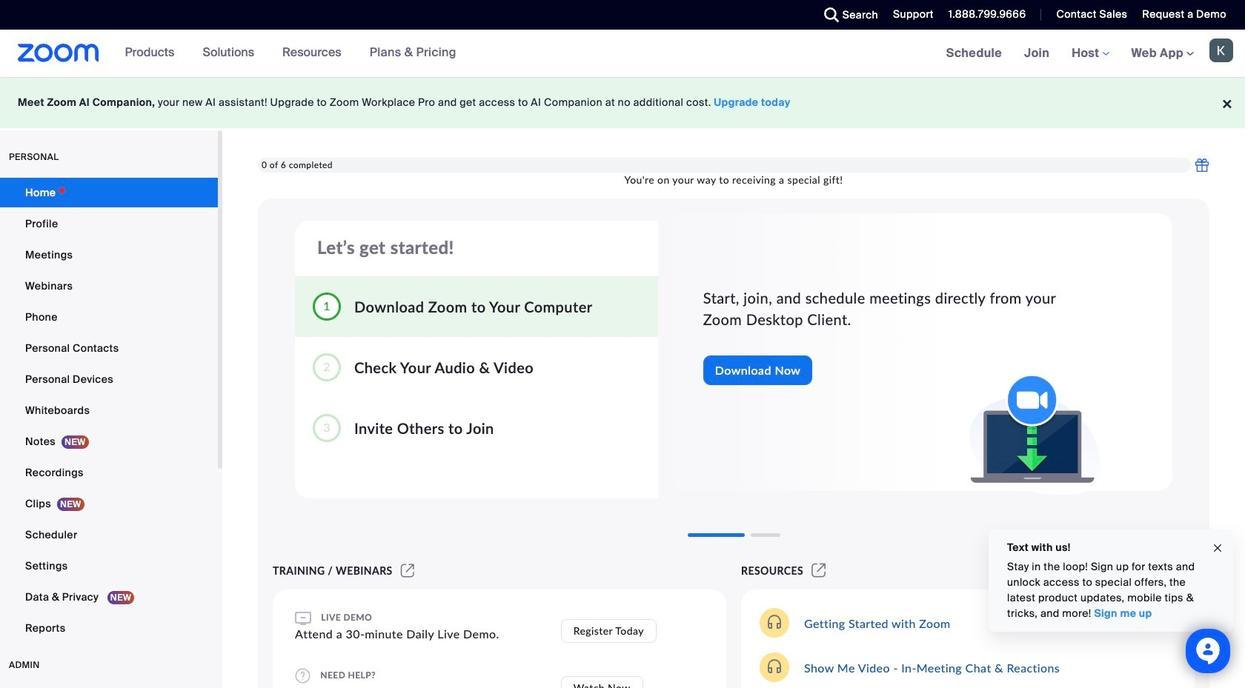 Task type: locate. For each thing, give the bounding box(es) containing it.
1 window new image from the left
[[399, 565, 417, 578]]

banner
[[0, 30, 1245, 78]]

footer
[[0, 77, 1245, 128]]

1 horizontal spatial window new image
[[810, 565, 828, 578]]

2 window new image from the left
[[810, 565, 828, 578]]

window new image
[[399, 565, 417, 578], [810, 565, 828, 578]]

0 horizontal spatial window new image
[[399, 565, 417, 578]]



Task type: describe. For each thing, give the bounding box(es) containing it.
profile picture image
[[1210, 39, 1234, 62]]

product information navigation
[[114, 30, 468, 77]]

zoom logo image
[[18, 44, 99, 62]]

close image
[[1212, 540, 1224, 557]]

personal menu menu
[[0, 178, 218, 645]]

meetings navigation
[[935, 30, 1245, 78]]



Task type: vqa. For each thing, say whether or not it's contained in the screenshot.
Personal Menu menu
yes



